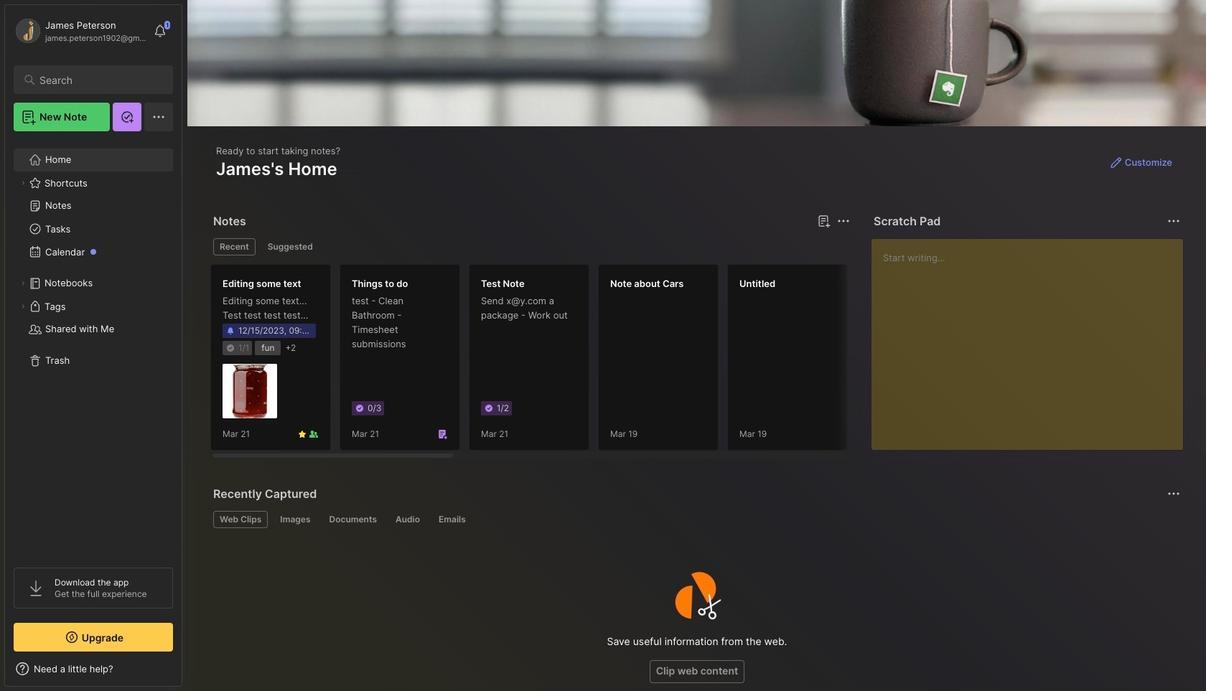 Task type: vqa. For each thing, say whether or not it's contained in the screenshot.
Shared
no



Task type: locate. For each thing, give the bounding box(es) containing it.
tab
[[213, 238, 256, 256], [261, 238, 319, 256], [213, 511, 268, 529], [274, 511, 317, 529], [323, 511, 384, 529], [389, 511, 427, 529], [432, 511, 472, 529]]

1 horizontal spatial more actions image
[[1166, 486, 1183, 503]]

More actions field
[[834, 211, 854, 231], [1164, 211, 1184, 231], [1164, 484, 1184, 504]]

1 vertical spatial tab list
[[213, 511, 1179, 529]]

more actions image
[[1166, 213, 1183, 230]]

expand tags image
[[19, 302, 27, 311]]

more actions image
[[835, 213, 853, 230], [1166, 486, 1183, 503]]

main element
[[0, 0, 187, 692]]

thumbnail image
[[223, 364, 277, 419]]

tree
[[5, 140, 182, 555]]

None search field
[[40, 71, 160, 88]]

0 vertical spatial more actions image
[[835, 213, 853, 230]]

tree inside main element
[[5, 140, 182, 555]]

1 tab list from the top
[[213, 238, 848, 256]]

tab list
[[213, 238, 848, 256], [213, 511, 1179, 529]]

0 horizontal spatial more actions image
[[835, 213, 853, 230]]

row group
[[210, 264, 1207, 460]]

0 vertical spatial tab list
[[213, 238, 848, 256]]

Start writing… text field
[[883, 239, 1183, 439]]



Task type: describe. For each thing, give the bounding box(es) containing it.
Account field
[[14, 17, 147, 45]]

WHAT'S NEW field
[[5, 658, 182, 681]]

2 tab list from the top
[[213, 511, 1179, 529]]

1 vertical spatial more actions image
[[1166, 486, 1183, 503]]

click to collapse image
[[181, 665, 192, 682]]

none search field inside main element
[[40, 71, 160, 88]]

expand notebooks image
[[19, 279, 27, 288]]

Search text field
[[40, 73, 160, 87]]



